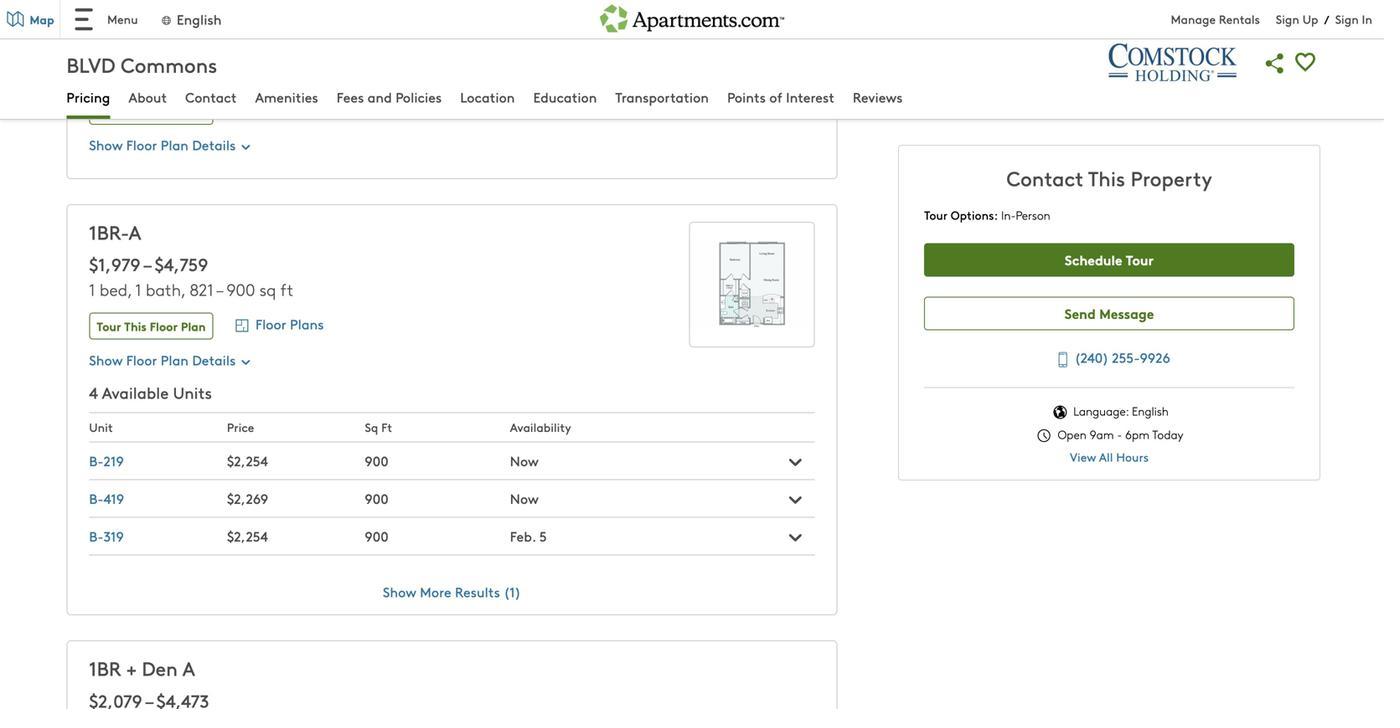 Task type: locate. For each thing, give the bounding box(es) containing it.
b-319 button
[[89, 527, 124, 546]]

1br
[[89, 655, 121, 682]]

5
[[540, 527, 547, 546]]

1 left bed
[[89, 279, 95, 301]]

1 vertical spatial $2,254
[[227, 527, 268, 546]]

(240) 255-9926
[[1075, 348, 1171, 367]]

plan
[[181, 103, 206, 120], [161, 135, 189, 154], [181, 318, 206, 335], [161, 351, 189, 370]]

open
[[1058, 427, 1087, 443]]

call
[[89, 16, 121, 40]]

details up units
[[192, 351, 236, 370]]

bath up soon
[[154, 42, 189, 64]]

1 horizontal spatial 1
[[135, 279, 141, 301]]

1 vertical spatial tour this floor plan
[[97, 318, 206, 335]]

, down for
[[135, 42, 139, 64]]

1 vertical spatial b-
[[89, 489, 104, 508]]

english up 6pm
[[1132, 404, 1169, 420]]

blvd
[[66, 51, 115, 78]]

now for $2,269
[[510, 490, 539, 508]]

ft
[[381, 419, 392, 436]]

availability
[[510, 419, 571, 436]]

floor up 4 available units
[[126, 351, 157, 370]]

floor down 'about' button
[[126, 135, 157, 154]]

1br-
[[89, 219, 129, 245]]

show floor plan details
[[89, 135, 236, 154], [89, 351, 236, 370]]

1 vertical spatial show floor plan details button
[[89, 351, 253, 370]]

1 vertical spatial –
[[216, 279, 222, 301]]

2 sign from the left
[[1336, 11, 1359, 27]]

contact
[[185, 88, 237, 106], [1007, 164, 1084, 192]]

manage
[[1171, 11, 1216, 27]]

1 down call for rent
[[143, 42, 149, 64]]

contact this property
[[1007, 164, 1213, 192]]

property management company logo image
[[1109, 44, 1237, 81]]

units
[[173, 382, 212, 404]]

map link
[[0, 0, 60, 39]]

ft up 'floor plans'
[[281, 279, 294, 301]]

0 horizontal spatial ft
[[246, 42, 260, 64]]

2 now from the top
[[510, 490, 539, 508]]

1 horizontal spatial sign
[[1336, 11, 1359, 27]]

plan down 821
[[181, 318, 206, 335]]

2 b- from the top
[[89, 489, 104, 508]]

0 horizontal spatial 1
[[89, 279, 95, 301]]

this down bed
[[124, 318, 147, 335]]

ft right 713
[[246, 42, 260, 64]]

$2,254 down price
[[227, 452, 268, 471]]

education button
[[534, 88, 597, 110]]

now down availability
[[510, 452, 539, 471]]

1 vertical spatial details
[[192, 351, 236, 370]]

1 vertical spatial sq
[[260, 279, 276, 301]]

show left "more"
[[383, 583, 416, 602]]

reviews
[[853, 88, 903, 106]]

1 $2,254 from the top
[[227, 452, 268, 471]]

available down studio
[[89, 67, 147, 86]]

interest
[[786, 88, 835, 106]]

1 vertical spatial available
[[102, 382, 169, 404]]

tour left options:
[[925, 207, 948, 223]]

in
[[1362, 11, 1373, 27]]

this left property
[[1089, 164, 1126, 192]]

english up 713
[[177, 10, 222, 28]]

b- down 'b-219'
[[89, 489, 104, 508]]

0 vertical spatial now
[[510, 452, 539, 471]]

show floor plan details down 'about' button
[[89, 135, 236, 154]]

0 vertical spatial contact
[[185, 88, 237, 106]]

2 tour this floor plan from the top
[[97, 318, 206, 335]]

all
[[1099, 449, 1113, 465]]

this down blvd commons
[[124, 103, 147, 120]]

den
[[142, 655, 178, 682]]

, left 713
[[189, 42, 193, 64]]

apartments.com logo image
[[600, 0, 784, 32]]

plan up units
[[161, 351, 189, 370]]

6pm
[[1126, 427, 1150, 443]]

sq ft
[[365, 419, 392, 436]]

sq
[[226, 42, 242, 64], [260, 279, 276, 301]]

b- for 319
[[89, 527, 104, 546]]

and
[[368, 88, 392, 106]]

0 vertical spatial details
[[192, 135, 236, 154]]

1 vertical spatial ft
[[281, 279, 294, 301]]

now
[[510, 452, 539, 471], [510, 490, 539, 508]]

4
[[89, 382, 98, 404]]

1 horizontal spatial contact
[[1007, 164, 1084, 192]]

0 vertical spatial show floor plan details
[[89, 135, 236, 154]]

tour down bed
[[97, 318, 121, 335]]

show floor plan details up 4 available units
[[89, 351, 236, 370]]

0 horizontal spatial sq
[[226, 42, 242, 64]]

view all hours
[[1070, 449, 1149, 465]]

details down contact button
[[192, 135, 236, 154]]

schedule tour
[[1065, 250, 1154, 269]]

1 b- from the top
[[89, 452, 104, 471]]

$2,254 for b-219
[[227, 452, 268, 471]]

sq up floor plans button
[[260, 279, 276, 301]]

0 horizontal spatial –
[[143, 252, 150, 276]]

$2,254
[[227, 452, 268, 471], [227, 527, 268, 546]]

sign up link
[[1276, 11, 1319, 27]]

0 vertical spatial bath
[[154, 42, 189, 64]]

tour right schedule
[[1126, 250, 1154, 269]]

plans
[[290, 315, 324, 334]]

rent
[[154, 16, 192, 40]]

0 horizontal spatial contact
[[185, 88, 237, 106]]

1 tour this floor plan button from the top
[[89, 98, 213, 125]]

+
[[126, 655, 137, 682]]

0 vertical spatial –
[[143, 252, 150, 276]]

– right $1,979
[[143, 252, 150, 276]]

0 vertical spatial available
[[89, 67, 147, 86]]

contact up 'person' at the right top
[[1007, 164, 1084, 192]]

$2,269
[[227, 489, 268, 508]]

now for $2,254
[[510, 452, 539, 471]]

3 b- from the top
[[89, 527, 104, 546]]

show down pricing button
[[89, 135, 123, 154]]

0 vertical spatial b-
[[89, 452, 104, 471]]

900
[[226, 279, 255, 301], [365, 452, 389, 471], [365, 489, 389, 508], [365, 527, 389, 546]]

713
[[197, 42, 221, 64]]

0 horizontal spatial sign
[[1276, 11, 1300, 27]]

1 vertical spatial this
[[1089, 164, 1126, 192]]

1 vertical spatial a
[[183, 655, 195, 682]]

sign left up
[[1276, 11, 1300, 27]]

1 right bed
[[135, 279, 141, 301]]

unit
[[89, 419, 113, 436]]

$2,254 down $2,269
[[227, 527, 268, 546]]

a up $1,979
[[129, 219, 141, 245]]

show floor plan details button up 4 available units
[[89, 351, 253, 370]]

property
[[1131, 164, 1213, 192]]

1 horizontal spatial sq
[[260, 279, 276, 301]]

language: english
[[1071, 404, 1169, 420]]

more
[[420, 583, 451, 602]]

1 vertical spatial bath
[[146, 279, 181, 301]]

900 for b-219
[[365, 452, 389, 471]]

amenities button
[[255, 88, 318, 110]]

b- for 419
[[89, 489, 104, 508]]

1 vertical spatial show
[[89, 351, 123, 370]]

a
[[129, 219, 141, 245], [183, 655, 195, 682]]

0 vertical spatial show
[[89, 135, 123, 154]]

b- down b-419 dropdown button
[[89, 527, 104, 546]]

studio
[[89, 42, 135, 64]]

2 vertical spatial b-
[[89, 527, 104, 546]]

today
[[1153, 427, 1184, 443]]

1 horizontal spatial english
[[1132, 404, 1169, 420]]

0 vertical spatial english
[[177, 10, 222, 28]]

2 horizontal spatial 1
[[143, 42, 149, 64]]

0 vertical spatial a
[[129, 219, 141, 245]]

show
[[89, 135, 123, 154], [89, 351, 123, 370], [383, 583, 416, 602]]

contact down 713
[[185, 88, 237, 106]]

points
[[728, 88, 766, 106]]

show floor plan details button
[[89, 135, 253, 154], [89, 351, 253, 370]]

0 horizontal spatial english
[[177, 10, 222, 28]]

now up feb.
[[510, 490, 539, 508]]

sign in link
[[1336, 11, 1373, 27]]

, down $1,979
[[127, 279, 132, 301]]

2 tour this floor plan button from the top
[[89, 313, 213, 340]]

0 vertical spatial ft
[[246, 42, 260, 64]]

1 vertical spatial english
[[1132, 404, 1169, 420]]

this
[[124, 103, 147, 120], [1089, 164, 1126, 192], [124, 318, 147, 335]]

2 $2,254 from the top
[[227, 527, 268, 546]]

0 vertical spatial $2,254
[[227, 452, 268, 471]]

send message button
[[925, 297, 1295, 331]]

tour
[[97, 103, 121, 120], [925, 207, 948, 223], [1126, 250, 1154, 269], [97, 318, 121, 335]]

a right den
[[183, 655, 195, 682]]

show more results (1) button
[[378, 583, 526, 602]]

amenities
[[255, 88, 318, 106]]

floor
[[150, 103, 178, 120], [126, 135, 157, 154], [256, 315, 286, 334], [150, 318, 178, 335], [126, 351, 157, 370]]

1br + den a
[[89, 655, 195, 682]]

– right 821
[[216, 279, 222, 301]]

bath down $4,759
[[146, 279, 181, 301]]

points of interest
[[728, 88, 835, 106]]

0 vertical spatial tour this floor plan
[[97, 103, 206, 120]]

0 vertical spatial show floor plan details button
[[89, 135, 253, 154]]

1 inside studio , 1 bath , 713 sq ft available soon
[[143, 42, 149, 64]]

1 vertical spatial contact
[[1007, 164, 1084, 192]]

floor plans
[[256, 315, 324, 334]]

b-
[[89, 452, 104, 471], [89, 489, 104, 508], [89, 527, 104, 546]]

1 vertical spatial show floor plan details
[[89, 351, 236, 370]]

fees and policies button
[[337, 88, 442, 110]]

show floor plan details button down 'about' button
[[89, 135, 253, 154]]

floor plans button
[[232, 313, 324, 340]]

2 show floor plan details button from the top
[[89, 351, 253, 370]]

1 vertical spatial tour this floor plan button
[[89, 313, 213, 340]]

tour this floor plan button down bed
[[89, 313, 213, 340]]

b- for 219
[[89, 452, 104, 471]]

floor left plans
[[256, 315, 286, 334]]

details
[[192, 135, 236, 154], [192, 351, 236, 370]]

1 vertical spatial now
[[510, 490, 539, 508]]

1 horizontal spatial ft
[[281, 279, 294, 301]]

(240)
[[1075, 348, 1109, 367]]

sign left in
[[1336, 11, 1359, 27]]

show up 4
[[89, 351, 123, 370]]

tour this floor plan button
[[89, 98, 213, 125], [89, 313, 213, 340]]

821
[[190, 279, 214, 301]]

0 horizontal spatial a
[[129, 219, 141, 245]]

bath
[[154, 42, 189, 64], [146, 279, 181, 301]]

1 horizontal spatial –
[[216, 279, 222, 301]]

1 now from the top
[[510, 452, 539, 471]]

sq right 713
[[226, 42, 242, 64]]

1 tour this floor plan from the top
[[97, 103, 206, 120]]

,
[[135, 42, 139, 64], [189, 42, 193, 64], [127, 279, 132, 301], [181, 279, 185, 301]]

0 vertical spatial tour this floor plan button
[[89, 98, 213, 125]]

tour this floor plan down bed
[[97, 318, 206, 335]]

tour this floor plan button down soon
[[89, 98, 213, 125]]

b- down unit
[[89, 452, 104, 471]]

0 vertical spatial sq
[[226, 42, 242, 64]]

tour this floor plan down soon
[[97, 103, 206, 120]]

available right 4
[[102, 382, 169, 404]]



Task type: describe. For each thing, give the bounding box(es) containing it.
contact button
[[185, 88, 237, 110]]

policies
[[396, 88, 442, 106]]

floor down $4,759
[[150, 318, 178, 335]]

up
[[1303, 11, 1319, 27]]

studio , 1 bath , 713 sq ft available soon
[[89, 42, 260, 86]]

bath inside studio , 1 bath , 713 sq ft available soon
[[154, 42, 189, 64]]

2 details from the top
[[192, 351, 236, 370]]

english link
[[160, 10, 222, 28]]

send
[[1065, 304, 1096, 323]]

ft inside studio , 1 bath , 713 sq ft available soon
[[246, 42, 260, 64]]

tour options: in-person
[[925, 207, 1051, 223]]

feb.
[[510, 527, 536, 546]]

pricing button
[[66, 88, 110, 110]]

fees
[[337, 88, 364, 106]]

, left 821
[[181, 279, 185, 301]]

manage rentals link
[[1171, 11, 1276, 27]]

tour left 'about' button
[[97, 103, 121, 120]]

-
[[1118, 427, 1122, 443]]

(1)
[[504, 583, 521, 602]]

commons
[[121, 51, 217, 78]]

900 for b-419
[[365, 489, 389, 508]]

$2,254 for b-319
[[227, 527, 268, 546]]

menu
[[107, 11, 138, 27]]

available inside studio , 1 bath , 713 sq ft available soon
[[89, 67, 147, 86]]

tour this floor plan for first tour this floor plan button from the bottom of the page
[[97, 318, 206, 335]]

transportation
[[616, 88, 709, 106]]

blvd commons
[[66, 51, 217, 78]]

900 inside "1br-a $1,979 – $4,759 1 bed , 1 bath , 821 – 900 sq ft"
[[226, 279, 255, 301]]

about
[[129, 88, 167, 106]]

sq inside studio , 1 bath , 713 sq ft available soon
[[226, 42, 242, 64]]

transportation button
[[616, 88, 709, 110]]

(240) 255-9926 link
[[1049, 346, 1171, 371]]

send message
[[1065, 304, 1154, 323]]

1 sign from the left
[[1276, 11, 1300, 27]]

900 for b-319
[[365, 527, 389, 546]]

2 vertical spatial this
[[124, 318, 147, 335]]

b-319
[[89, 527, 124, 546]]

$1,979
[[89, 252, 141, 276]]

4 available units
[[89, 382, 212, 404]]

219
[[104, 452, 124, 471]]

message
[[1100, 304, 1154, 323]]

floor down soon
[[150, 103, 178, 120]]

manage rentals sign up / sign in
[[1171, 11, 1373, 27]]

plan right 'about' button
[[181, 103, 206, 120]]

b-219
[[89, 452, 124, 471]]

a inside "1br-a $1,979 – $4,759 1 bed , 1 bath , 821 – 900 sq ft"
[[129, 219, 141, 245]]

0 vertical spatial this
[[124, 103, 147, 120]]

ft inside "1br-a $1,979 – $4,759 1 bed , 1 bath , 821 – 900 sq ft"
[[281, 279, 294, 301]]

schedule
[[1065, 250, 1123, 269]]

1 show floor plan details from the top
[[89, 135, 236, 154]]

2 vertical spatial show
[[383, 583, 416, 602]]

price
[[227, 419, 254, 436]]

share listing image
[[1261, 48, 1291, 79]]

options:
[[951, 207, 998, 223]]

location
[[460, 88, 515, 106]]

map
[[30, 11, 54, 28]]

person
[[1016, 207, 1051, 223]]

education
[[534, 88, 597, 106]]

b-419
[[89, 489, 124, 508]]

hours
[[1117, 449, 1149, 465]]

1br-a $1,979 – $4,759 1 bed , 1 bath , 821 – 900 sq ft
[[89, 219, 294, 301]]

open 9am - 6pm today
[[1055, 427, 1184, 443]]

reviews button
[[853, 88, 903, 110]]

$4,759
[[155, 252, 208, 276]]

language:
[[1074, 404, 1129, 420]]

2 show floor plan details from the top
[[89, 351, 236, 370]]

location button
[[460, 88, 515, 110]]

tour this floor plan for second tour this floor plan button from the bottom of the page
[[97, 103, 206, 120]]

for
[[126, 16, 149, 40]]

contact for contact button
[[185, 88, 237, 106]]

soon
[[150, 67, 181, 86]]

call for rent
[[89, 16, 192, 40]]

bath inside "1br-a $1,979 – $4,759 1 bed , 1 bath , 821 – 900 sq ft"
[[146, 279, 181, 301]]

view
[[1070, 449, 1097, 465]]

sq inside "1br-a $1,979 – $4,759 1 bed , 1 bath , 821 – 900 sq ft"
[[260, 279, 276, 301]]

about button
[[129, 88, 167, 110]]

319
[[104, 527, 124, 546]]

b-219 button
[[89, 452, 124, 471]]

bed
[[100, 279, 127, 301]]

results
[[455, 583, 500, 602]]

1 horizontal spatial a
[[183, 655, 195, 682]]

9926
[[1140, 348, 1171, 367]]

1 details from the top
[[192, 135, 236, 154]]

feb. 5
[[510, 527, 547, 546]]

points of interest button
[[728, 88, 835, 110]]

rentals
[[1219, 11, 1260, 27]]

1 show floor plan details button from the top
[[89, 135, 253, 154]]

contact for contact this property
[[1007, 164, 1084, 192]]

of
[[770, 88, 783, 106]]

plan down 'about' button
[[161, 135, 189, 154]]

419
[[104, 489, 124, 508]]

in-
[[1002, 207, 1016, 223]]

schedule tour button
[[925, 243, 1295, 277]]

b-419 button
[[89, 489, 124, 508]]



Task type: vqa. For each thing, say whether or not it's contained in the screenshot.


